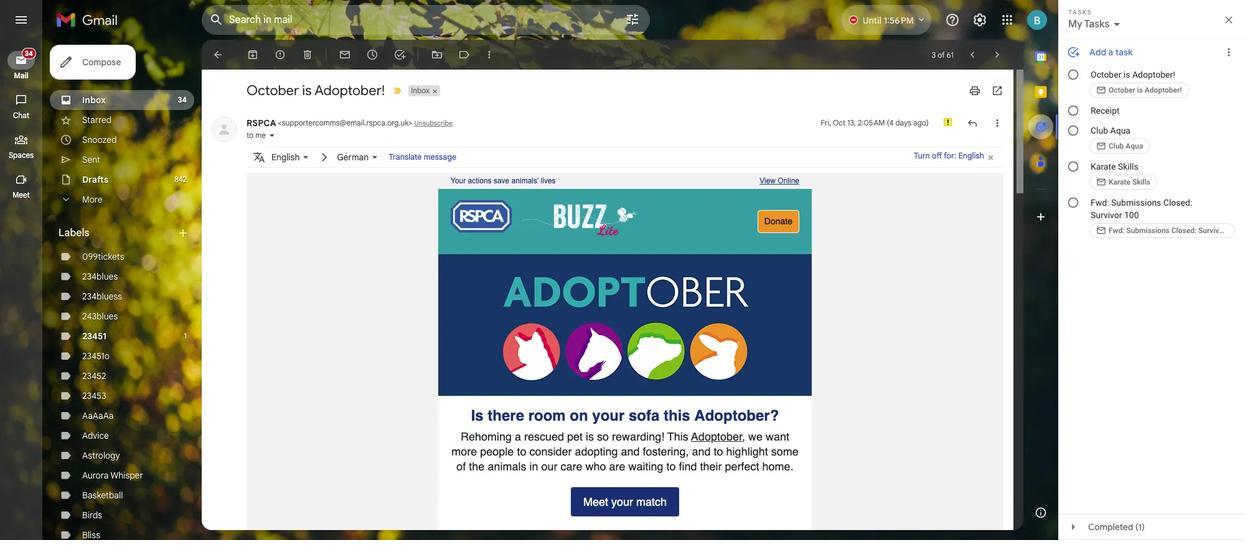 Task type: locate. For each thing, give the bounding box(es) containing it.
3
[[932, 50, 936, 59]]

meet
[[13, 190, 30, 200], [583, 496, 608, 509]]

meet down "who"
[[583, 496, 608, 509]]

0 horizontal spatial inbox
[[82, 95, 106, 106]]

advice link
[[82, 431, 109, 442]]

to down adoptober
[[714, 446, 723, 459]]

1 horizontal spatial meet
[[583, 496, 608, 509]]

donate link
[[758, 210, 799, 234]]

rehoming a rescued pet is so rewarding! this adoptober
[[461, 431, 742, 444]]

english option
[[271, 149, 300, 166]]

1 horizontal spatial of
[[938, 50, 945, 59]]

Search in mail search field
[[202, 5, 650, 35]]

your actions save animals' lives
[[451, 177, 556, 186]]

this
[[667, 431, 688, 444]]

english list box
[[271, 149, 312, 166]]

the
[[469, 461, 485, 474]]

mail heading
[[0, 71, 42, 81]]

a
[[515, 431, 521, 444]]

your
[[592, 408, 625, 425], [611, 496, 633, 509]]

meet for meet
[[13, 190, 30, 200]]

rescued
[[524, 431, 564, 444]]

0 horizontal spatial is
[[302, 82, 312, 99]]

advice
[[82, 431, 109, 442]]

rspca image
[[451, 189, 637, 251]]

off
[[932, 151, 942, 161]]

translate
[[389, 153, 422, 162]]

0 horizontal spatial english
[[271, 152, 300, 163]]

basketball
[[82, 491, 123, 502]]

1 horizontal spatial inbox
[[411, 86, 430, 95]]

3 of 61
[[932, 50, 954, 59]]

fri, oct 13, 2:05 am (4 days ago)
[[821, 118, 929, 128]]

me
[[255, 131, 266, 140]]

side panel section
[[1023, 40, 1058, 531]]

report spam image
[[274, 49, 286, 61]]

0 horizontal spatial and
[[621, 446, 640, 459]]

donate
[[764, 217, 792, 227]]

labels image
[[458, 49, 471, 61]]

english right for:
[[958, 151, 984, 161]]

of
[[938, 50, 945, 59], [457, 461, 466, 474]]

<
[[278, 118, 282, 128]]

actions
[[468, 177, 492, 186]]

23451o link
[[82, 351, 110, 362]]

aurora whisper link
[[82, 471, 143, 482]]

1 horizontal spatial 34
[[178, 95, 187, 105]]

lives
[[541, 177, 556, 186]]

inbox up starred 'link'
[[82, 95, 106, 106]]

>
[[409, 118, 412, 128]]

and up their
[[692, 446, 711, 459]]

of right the '3'
[[938, 50, 945, 59]]

1 vertical spatial is
[[586, 431, 594, 444]]

german
[[337, 152, 369, 163]]

inbox for inbox link
[[82, 95, 106, 106]]

who
[[585, 461, 606, 474]]

mark as unread image
[[339, 49, 351, 61]]

of inside , we want more people to consider adopting and fostering, and to highlight some of the animals in our care who are waiting to find their perfect home.
[[457, 461, 466, 474]]

and down rewarding!
[[621, 446, 640, 459]]

in
[[529, 461, 538, 474]]

23453
[[82, 391, 106, 402]]

tab list
[[1023, 40, 1058, 496]]

this adoptober?
[[664, 408, 779, 425]]

1 vertical spatial of
[[457, 461, 466, 474]]

is
[[302, 82, 312, 99], [586, 431, 594, 444]]

1 horizontal spatial english
[[958, 151, 984, 161]]

match
[[636, 496, 667, 509]]

meet your match
[[583, 496, 667, 509]]

aurora
[[82, 471, 109, 482]]

to down the fostering,
[[666, 461, 676, 474]]

message
[[424, 153, 456, 162]]

more
[[82, 194, 102, 205]]

mail
[[14, 71, 28, 80]]

0 horizontal spatial meet
[[13, 190, 30, 200]]

,
[[742, 431, 745, 444]]

add to tasks image
[[393, 49, 406, 61]]

sent link
[[82, 154, 100, 166]]

yellow bang image
[[941, 117, 954, 129]]

main menu image
[[14, 12, 29, 27]]

, we want more people to consider adopting and fostering, and to highlight some of the animals in our care who are waiting to find their perfect home.
[[452, 431, 799, 474]]

1 vertical spatial meet
[[583, 496, 608, 509]]

is
[[471, 408, 483, 425]]

34 inside 34 link
[[25, 49, 33, 58]]

to
[[247, 131, 253, 140], [517, 446, 526, 459], [714, 446, 723, 459], [666, 461, 676, 474]]

navigation
[[0, 40, 44, 541]]

is right the october
[[302, 82, 312, 99]]

are
[[609, 461, 625, 474]]

is left 'so'
[[586, 431, 594, 444]]

and
[[621, 446, 640, 459], [692, 446, 711, 459]]

drafts
[[82, 174, 108, 186]]

oct
[[833, 118, 845, 128]]

inbox up >
[[411, 86, 430, 95]]

0 vertical spatial 34
[[25, 49, 33, 58]]

starred link
[[82, 115, 112, 126]]

english
[[958, 151, 984, 161], [271, 152, 300, 163]]

astrology
[[82, 451, 120, 462]]

099tickets
[[82, 252, 124, 263]]

want
[[766, 431, 789, 444]]

34
[[25, 49, 33, 58], [178, 95, 187, 105]]

snooze image
[[366, 49, 379, 61]]

23451o
[[82, 351, 110, 362]]

0 vertical spatial is
[[302, 82, 312, 99]]

rewarding!
[[612, 431, 664, 444]]

1 horizontal spatial and
[[692, 446, 711, 459]]

rspca cell
[[247, 118, 414, 129]]

0 horizontal spatial 34
[[25, 49, 33, 58]]

your left match
[[611, 496, 633, 509]]

delete image
[[301, 49, 314, 61]]

234bluess
[[82, 291, 122, 303]]

english inside english list box
[[271, 152, 300, 163]]

0 vertical spatial of
[[938, 50, 945, 59]]

move to image
[[431, 49, 443, 61]]

more image
[[483, 49, 496, 61]]

0 horizontal spatial of
[[457, 461, 466, 474]]

perfect home.
[[725, 461, 794, 474]]

english down show details image
[[271, 152, 300, 163]]

of down more
[[457, 461, 466, 474]]

spaces heading
[[0, 151, 42, 161]]

meet down "spaces" heading
[[13, 190, 30, 200]]

meet inside heading
[[13, 190, 30, 200]]

0 vertical spatial meet
[[13, 190, 30, 200]]

fostering,
[[643, 446, 689, 459]]

your
[[451, 177, 466, 186]]

your up 'so'
[[592, 408, 625, 425]]

advanced search options image
[[620, 7, 645, 32]]

inbox inside button
[[411, 86, 430, 95]]

1 horizontal spatial is
[[586, 431, 594, 444]]

more
[[452, 446, 477, 459]]

back to inbox image
[[212, 49, 224, 61]]

243blues
[[82, 311, 118, 322]]

animals
[[488, 461, 526, 474]]

inbox link
[[82, 95, 106, 106]]

days
[[896, 118, 911, 128]]

23452 link
[[82, 371, 106, 382]]

german list box
[[337, 149, 381, 166]]

spaces
[[9, 151, 34, 160]]

settings image
[[972, 12, 987, 27]]



Task type: describe. For each thing, give the bounding box(es) containing it.
ago)
[[913, 118, 929, 128]]

61
[[947, 50, 954, 59]]

archive image
[[247, 49, 259, 61]]

find
[[679, 461, 697, 474]]

adoptober
[[691, 431, 742, 444]]

german option
[[337, 149, 369, 166]]

gmail image
[[56, 7, 124, 32]]

support image
[[945, 12, 960, 27]]

adoptober link
[[691, 431, 742, 444]]

people
[[480, 446, 514, 459]]

23451 link
[[82, 331, 106, 342]]

yellow-bang checkbox
[[941, 117, 954, 129]]

to left me
[[247, 131, 253, 140]]

compose button
[[50, 45, 136, 80]]

inbox for inbox button
[[411, 86, 430, 95]]

for:
[[944, 151, 956, 161]]

whisper
[[110, 471, 143, 482]]

adoptober!
[[314, 82, 385, 99]]

basketball link
[[82, 491, 123, 502]]

unsubscribe
[[414, 120, 453, 128]]

labels
[[59, 227, 89, 240]]

view online link
[[760, 177, 799, 186]]

on
[[570, 408, 588, 425]]

translate message
[[389, 153, 456, 162]]

aurora whisper
[[82, 471, 143, 482]]

sofa
[[629, 408, 659, 425]]

meet heading
[[0, 190, 42, 200]]

23452
[[82, 371, 106, 382]]

23453 link
[[82, 391, 106, 402]]

care
[[561, 461, 582, 474]]

starred
[[82, 115, 112, 126]]

view online
[[760, 177, 799, 186]]

2 and from the left
[[692, 446, 711, 459]]

is there room on your sofa this adoptober?
[[471, 408, 779, 425]]

234bluess link
[[82, 291, 122, 303]]

1 vertical spatial 34
[[178, 95, 187, 105]]

navigation containing mail
[[0, 40, 44, 541]]

rspca < supportercomms@email.rspca.org.uk > unsubscribe
[[247, 118, 453, 129]]

adopting
[[575, 446, 618, 459]]

fri,
[[821, 118, 831, 128]]

23451
[[82, 331, 106, 342]]

astrology link
[[82, 451, 120, 462]]

234blues
[[82, 271, 118, 283]]

so
[[597, 431, 609, 444]]

birds
[[82, 510, 102, 522]]

turn
[[914, 151, 930, 161]]

waiting
[[628, 461, 663, 474]]

pet
[[567, 431, 583, 444]]

1 vertical spatial your
[[611, 496, 633, 509]]

sent
[[82, 154, 100, 166]]

rspca
[[247, 118, 276, 129]]

there
[[488, 408, 524, 425]]

0 vertical spatial your
[[592, 408, 625, 425]]

more button
[[50, 190, 194, 210]]

13,
[[847, 118, 856, 128]]

unsubscribe link
[[414, 120, 453, 128]]

labels heading
[[59, 227, 177, 240]]

842
[[174, 175, 187, 184]]

we
[[748, 431, 763, 444]]

2:05 am
[[858, 118, 885, 128]]

snoozed link
[[82, 134, 117, 146]]

search in mail image
[[205, 9, 228, 31]]

inbox button
[[408, 85, 431, 96]]

234blues link
[[82, 271, 118, 283]]

meet for meet your match
[[583, 496, 608, 509]]

(4
[[887, 118, 894, 128]]

show details image
[[268, 132, 276, 139]]

consider
[[529, 446, 572, 459]]

meet your match link
[[570, 488, 680, 518]]

Search in mail text field
[[229, 14, 590, 26]]

our
[[541, 461, 557, 474]]

october
[[247, 82, 299, 99]]

animals'
[[511, 177, 539, 186]]

chat
[[13, 111, 29, 120]]

to me
[[247, 131, 266, 140]]

save
[[494, 177, 509, 186]]

compose
[[82, 57, 121, 68]]

to down a
[[517, 446, 526, 459]]

highlight
[[726, 446, 768, 459]]

aaaaaa link
[[82, 411, 114, 422]]

chat heading
[[0, 111, 42, 121]]

1 and from the left
[[621, 446, 640, 459]]

34 link
[[7, 48, 36, 70]]

fri, oct 13, 2:05 am (4 days ago) cell
[[821, 117, 929, 129]]

turn off for: english
[[914, 151, 984, 161]]

rehoming
[[461, 431, 512, 444]]

snoozed
[[82, 134, 117, 146]]



Task type: vqa. For each thing, say whether or not it's contained in the screenshot.
3rd Not important 'switch'
no



